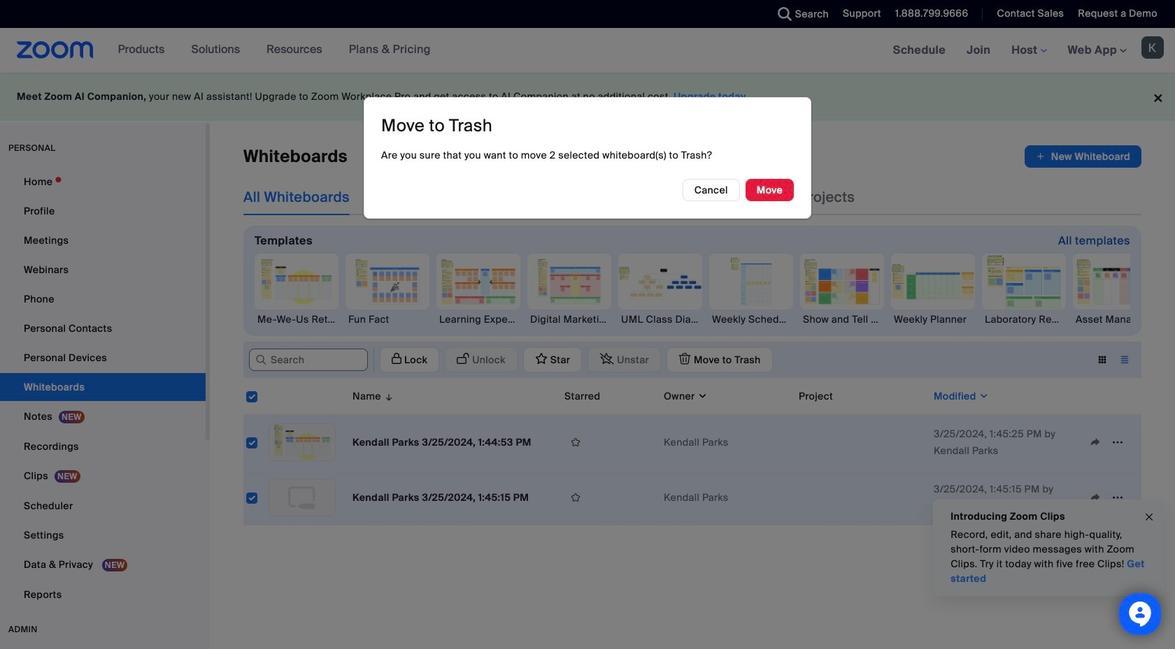 Task type: describe. For each thing, give the bounding box(es) containing it.
personal menu menu
[[0, 168, 206, 611]]

fun fact element
[[346, 313, 429, 327]]

uml class diagram element
[[618, 313, 702, 327]]

close image
[[1144, 510, 1155, 526]]

list mode, selected image
[[1113, 354, 1136, 366]]

kendall parks 3/25/2024, 1:45:15 pm, modified at mar 25, 2024 by kendall parks, link image
[[269, 479, 336, 517]]

meetings navigation
[[882, 28, 1175, 73]]

show and tell with a twist element
[[800, 313, 884, 327]]

digital marketing canvas element
[[527, 313, 611, 327]]

Search text field
[[249, 349, 368, 372]]

asset management element
[[1073, 313, 1157, 327]]

tabs of all whiteboard page tab list
[[243, 179, 855, 215]]

cell for kendall parks 3/25/2024, 1:45:15 pm element at the left
[[793, 471, 928, 526]]

kendall parks 3/25/2024, 1:44:53 pm element
[[353, 436, 531, 449]]

grid mode, not selected image
[[1091, 354, 1113, 366]]

weekly schedule element
[[709, 313, 793, 327]]

kendall parks 3/25/2024, 1:45:15 pm element
[[353, 492, 529, 504]]

weekly planner element
[[891, 313, 975, 327]]

laboratory report element
[[982, 313, 1066, 327]]

learning experience canvas element
[[436, 313, 520, 327]]

kendall parks 3/25/2024, 1:44:53 pm, modified at mar 25, 2024 by kendall parks, link image
[[269, 424, 336, 462]]



Task type: vqa. For each thing, say whether or not it's contained in the screenshot.
"Cell"
yes



Task type: locate. For each thing, give the bounding box(es) containing it.
arrow down image
[[381, 388, 394, 405]]

dialog
[[364, 97, 811, 219]]

heading
[[381, 115, 492, 137]]

footer
[[0, 73, 1175, 121]]

cell
[[793, 415, 928, 471], [793, 471, 928, 526]]

thumbnail of kendall parks 3/25/2024, 1:45:15 pm image
[[269, 480, 335, 516]]

thumbnail of kendall parks 3/25/2024, 1:44:53 pm image
[[269, 425, 335, 461]]

cell for kendall parks 3/25/2024, 1:44:53 pm element
[[793, 415, 928, 471]]

2 cell from the top
[[793, 471, 928, 526]]

1 cell from the top
[[793, 415, 928, 471]]

banner
[[0, 28, 1175, 73]]

product information navigation
[[107, 28, 441, 73]]

me-we-us retrospective element
[[255, 313, 339, 327]]

application
[[1025, 145, 1141, 168], [373, 348, 778, 373], [243, 378, 1141, 526], [564, 432, 653, 453], [564, 488, 653, 508]]



